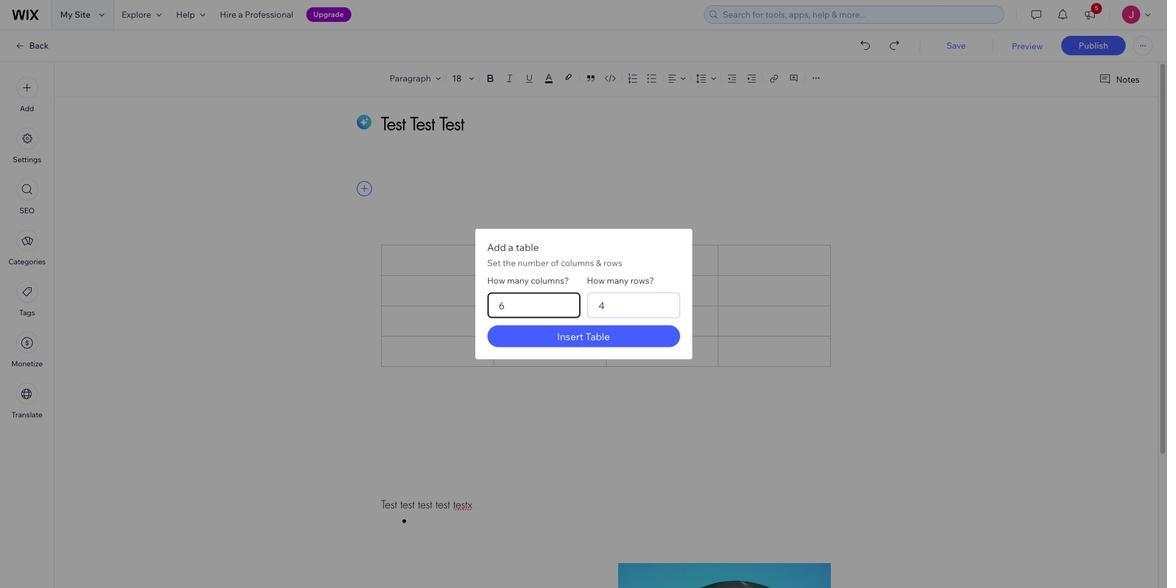 Task type: describe. For each thing, give the bounding box(es) containing it.
set
[[487, 258, 501, 268]]

1 test from the left
[[400, 498, 415, 512]]

help button
[[169, 0, 213, 29]]

menu containing add
[[0, 69, 54, 427]]

Search for tools, apps, help & more... field
[[719, 6, 1000, 23]]

5 button
[[1077, 0, 1104, 29]]

explore
[[122, 9, 151, 20]]

seo
[[19, 206, 35, 215]]

of
[[551, 258, 559, 268]]

columns
[[561, 258, 594, 268]]

my
[[60, 9, 73, 20]]

settings button
[[13, 128, 41, 164]]

site
[[75, 9, 91, 20]]

many for columns?
[[507, 275, 529, 286]]

categories
[[8, 257, 46, 266]]

how for how many rows?
[[587, 275, 605, 286]]

paragraph
[[390, 73, 431, 84]]

professional
[[245, 9, 293, 20]]

a for hire
[[238, 9, 243, 20]]

the
[[503, 258, 516, 268]]

5
[[1095, 4, 1099, 12]]

Add a Catchy Title text field
[[381, 113, 818, 135]]

table
[[586, 331, 610, 343]]

monetize button
[[11, 332, 43, 369]]

monetize
[[11, 359, 43, 369]]

categories button
[[8, 230, 46, 266]]

number
[[518, 258, 549, 268]]

3 test from the left
[[436, 498, 450, 512]]

&
[[596, 258, 602, 268]]

hire a professional
[[220, 9, 293, 20]]

tags button
[[16, 281, 38, 317]]

tags
[[19, 308, 35, 317]]

how many rows?
[[587, 275, 654, 286]]

add for add
[[20, 104, 34, 113]]

preview button
[[1012, 41, 1044, 52]]



Task type: locate. For each thing, give the bounding box(es) containing it.
add up settings button
[[20, 104, 34, 113]]

back button
[[15, 40, 49, 51]]

notes
[[1117, 74, 1140, 85]]

a inside add a table set the number of columns & rows
[[508, 241, 514, 253]]

1 horizontal spatial add
[[487, 241, 506, 253]]

hire
[[220, 9, 236, 20]]

2 horizontal spatial test
[[436, 498, 450, 512]]

add up set at the top
[[487, 241, 506, 253]]

paragraph button
[[387, 70, 443, 87]]

0 horizontal spatial test
[[400, 498, 415, 512]]

preview
[[1012, 41, 1044, 52]]

0 horizontal spatial add
[[20, 104, 34, 113]]

add a table set the number of columns & rows
[[487, 241, 623, 268]]

insert
[[557, 331, 584, 343]]

insert table button
[[487, 326, 680, 348]]

help
[[176, 9, 195, 20]]

1 many from the left
[[507, 275, 529, 286]]

how down set at the top
[[487, 275, 505, 286]]

a for add
[[508, 241, 514, 253]]

back
[[29, 40, 49, 51]]

a right hire
[[238, 9, 243, 20]]

how
[[487, 275, 505, 286], [587, 275, 605, 286]]

test
[[400, 498, 415, 512], [418, 498, 432, 512], [436, 498, 450, 512]]

test
[[381, 498, 397, 512]]

notes button
[[1095, 71, 1144, 88]]

how for how many columns?
[[487, 275, 505, 286]]

how down &
[[587, 275, 605, 286]]

Font Size field
[[451, 72, 465, 85]]

many
[[507, 275, 529, 286], [607, 275, 629, 286]]

1 vertical spatial add
[[487, 241, 506, 253]]

1 horizontal spatial many
[[607, 275, 629, 286]]

0 vertical spatial add
[[20, 104, 34, 113]]

upgrade
[[313, 10, 344, 19]]

save
[[947, 40, 966, 51]]

add inside button
[[20, 104, 34, 113]]

columns?
[[531, 275, 569, 286]]

save button
[[932, 40, 981, 51]]

1 vertical spatial a
[[508, 241, 514, 253]]

1 horizontal spatial how
[[587, 275, 605, 286]]

test test test test testx
[[381, 498, 473, 512]]

add
[[20, 104, 34, 113], [487, 241, 506, 253]]

publish
[[1079, 40, 1109, 51]]

add for add a table set the number of columns & rows
[[487, 241, 506, 253]]

add inside add a table set the number of columns & rows
[[487, 241, 506, 253]]

a inside hire a professional link
[[238, 9, 243, 20]]

rows
[[604, 258, 623, 268]]

0 vertical spatial a
[[238, 9, 243, 20]]

2 test from the left
[[418, 498, 432, 512]]

many down rows
[[607, 275, 629, 286]]

1 horizontal spatial test
[[418, 498, 432, 512]]

many for rows?
[[607, 275, 629, 286]]

hire a professional link
[[213, 0, 301, 29]]

0 horizontal spatial many
[[507, 275, 529, 286]]

my site
[[60, 9, 91, 20]]

1 horizontal spatial a
[[508, 241, 514, 253]]

many down the
[[507, 275, 529, 286]]

translate button
[[12, 383, 43, 420]]

2 how from the left
[[587, 275, 605, 286]]

insert table
[[557, 331, 610, 343]]

1 how from the left
[[487, 275, 505, 286]]

testx
[[453, 498, 473, 512]]

None field
[[487, 293, 580, 318], [587, 293, 680, 318], [487, 293, 580, 318], [587, 293, 680, 318]]

table
[[516, 241, 539, 253]]

settings
[[13, 155, 41, 164]]

upgrade button
[[306, 7, 351, 22]]

rows?
[[631, 275, 654, 286]]

a up the
[[508, 241, 514, 253]]

add button
[[16, 77, 38, 113]]

how many columns?
[[487, 275, 569, 286]]

publish button
[[1062, 36, 1126, 55]]

0 horizontal spatial how
[[487, 275, 505, 286]]

a
[[238, 9, 243, 20], [508, 241, 514, 253]]

2 many from the left
[[607, 275, 629, 286]]

translate
[[12, 410, 43, 420]]

0 horizontal spatial a
[[238, 9, 243, 20]]

seo button
[[16, 179, 38, 215]]

menu
[[0, 69, 54, 427]]



Task type: vqa. For each thing, say whether or not it's contained in the screenshot.
Add
yes



